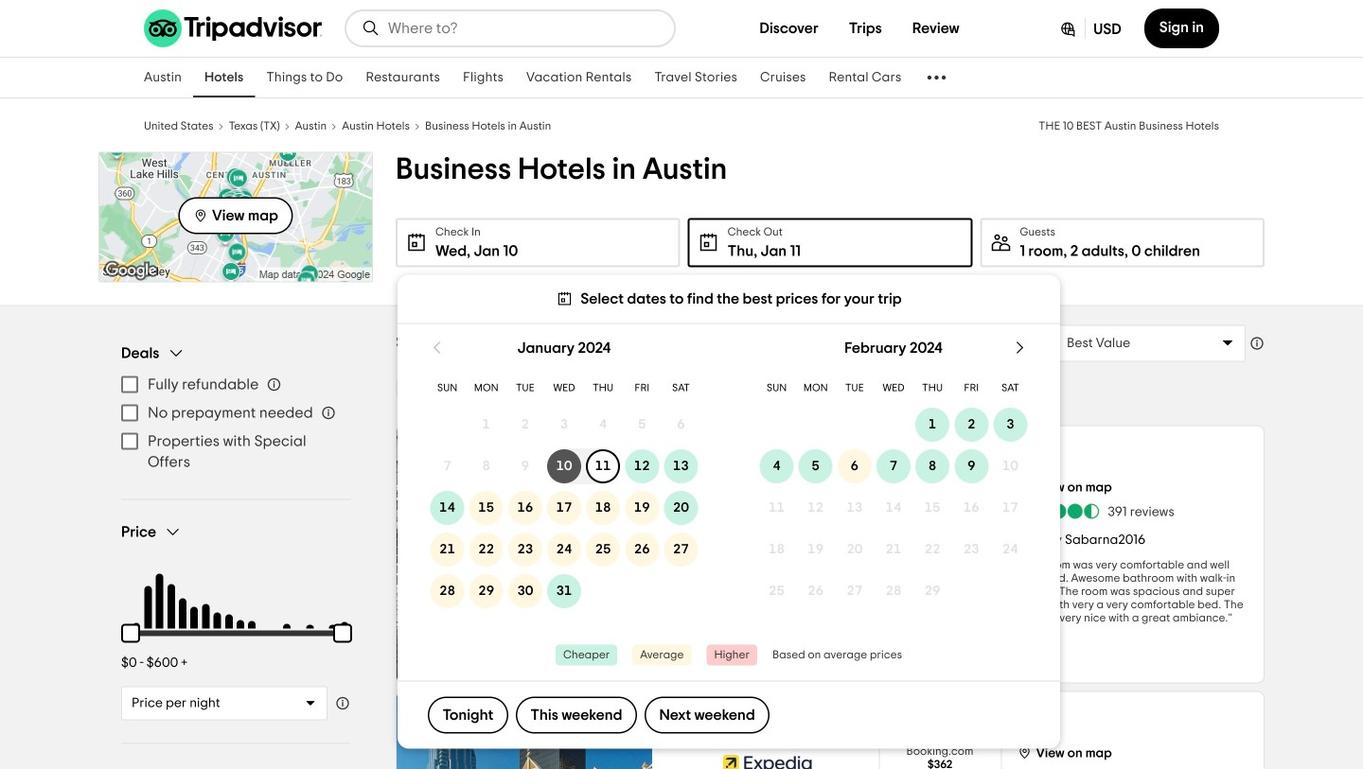 Task type: describe. For each thing, give the bounding box(es) containing it.
expedia.com image
[[723, 745, 812, 770]]

2 save to a trip image from the top
[[614, 708, 637, 730]]

minimum price slider
[[110, 613, 151, 655]]

row group for 1st "grid" from left
[[428, 404, 700, 612]]

next month image
[[1011, 338, 1030, 357]]

february 17, 2024 cell
[[991, 491, 1030, 525]]

sabarna2016 image
[[1017, 529, 1040, 551]]

tripadvisor image
[[144, 9, 322, 47]]

2 grid from the left
[[757, 324, 1030, 612]]

Search search field
[[388, 20, 659, 37]]

1 save to a trip image from the top
[[614, 442, 637, 464]]

4.5 of 5 bubbles. 391 reviews element
[[1017, 502, 1174, 521]]

search image
[[362, 19, 381, 38]]

carousel of images figure
[[397, 426, 652, 683]]

canopy image
[[723, 479, 812, 517]]

february 7, 2024 cell
[[874, 450, 913, 484]]

1 grid from the left
[[428, 324, 700, 612]]

february 8, 2024 cell
[[913, 450, 952, 484]]

2 exterior image from the top
[[397, 692, 652, 770]]

row group for 2nd "grid" from left
[[757, 404, 1030, 612]]

february 14, 2024 cell
[[874, 491, 913, 525]]

february 10, 2024 cell
[[991, 450, 1030, 484]]



Task type: vqa. For each thing, say whether or not it's contained in the screenshot.
a related to Build
no



Task type: locate. For each thing, give the bounding box(es) containing it.
previous month image
[[428, 338, 447, 357]]

maximum price slider
[[322, 613, 363, 655]]

february 9, 2024 cell
[[952, 450, 991, 484]]

1 row group from the left
[[428, 404, 700, 612]]

menu
[[121, 371, 350, 477]]

exterior image
[[397, 426, 652, 683], [397, 692, 652, 770]]

1 exterior image from the top
[[397, 426, 652, 683]]

1 vertical spatial exterior image
[[397, 692, 652, 770]]

0 vertical spatial group
[[121, 344, 350, 477]]

1 vertical spatial save to a trip image
[[614, 708, 637, 730]]

february 15, 2024 cell
[[913, 491, 952, 525]]

0 horizontal spatial row group
[[428, 404, 700, 612]]

1 vertical spatial group
[[110, 523, 363, 721]]

group
[[121, 344, 350, 477], [110, 523, 363, 721]]

1 horizontal spatial grid
[[757, 324, 1030, 612]]

0 horizontal spatial grid
[[428, 324, 700, 612]]

0 vertical spatial exterior image
[[397, 426, 652, 683]]

None search field
[[346, 11, 674, 45]]

row
[[428, 373, 700, 404], [757, 373, 1030, 404], [428, 404, 700, 446], [757, 404, 1030, 446], [428, 446, 700, 487], [757, 446, 1030, 487], [428, 487, 700, 529], [757, 487, 1030, 529], [428, 529, 700, 571], [757, 529, 1030, 571], [428, 571, 700, 612], [757, 571, 1030, 612]]

row group
[[428, 404, 700, 612], [757, 404, 1030, 612]]

1 horizontal spatial row group
[[757, 404, 1030, 612]]

february 16, 2024 cell
[[952, 491, 991, 525]]

save to a trip image
[[614, 442, 637, 464], [614, 708, 637, 730]]

grid
[[428, 324, 700, 612], [757, 324, 1030, 612]]

2 row group from the left
[[757, 404, 1030, 612]]

0 vertical spatial save to a trip image
[[614, 442, 637, 464]]



